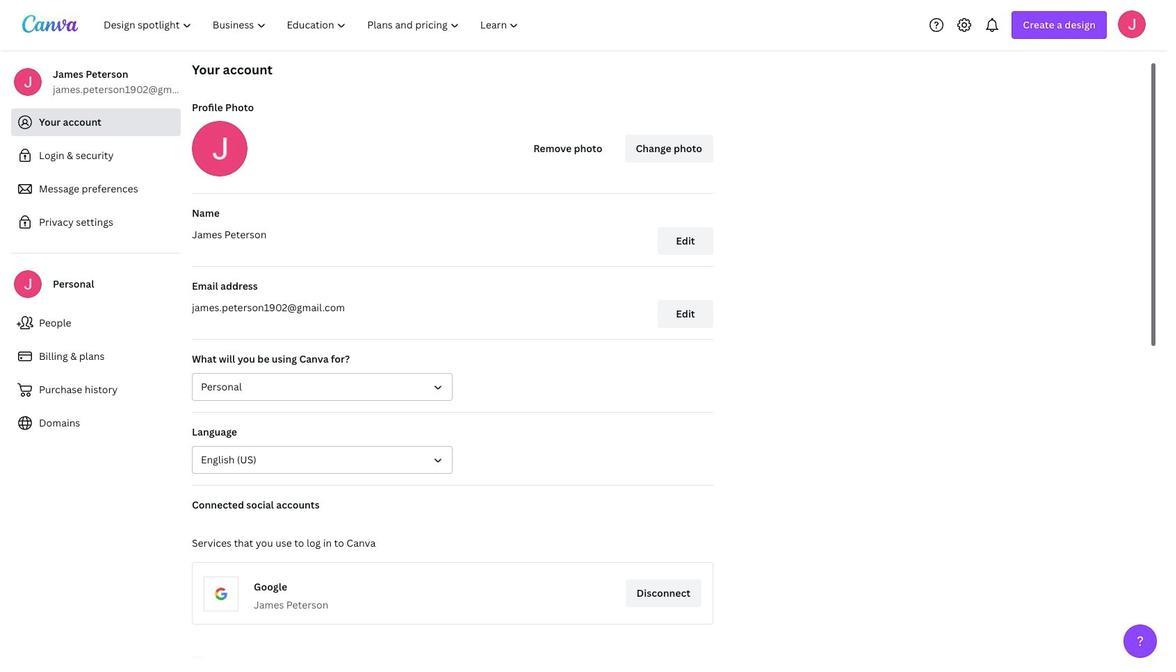 Task type: locate. For each thing, give the bounding box(es) containing it.
james peterson image
[[1118, 10, 1146, 38]]

None button
[[192, 373, 453, 401]]



Task type: describe. For each thing, give the bounding box(es) containing it.
top level navigation element
[[95, 11, 531, 39]]

Language: English (US) button
[[192, 446, 453, 474]]



Task type: vqa. For each thing, say whether or not it's contained in the screenshot.
Team at bottom
no



